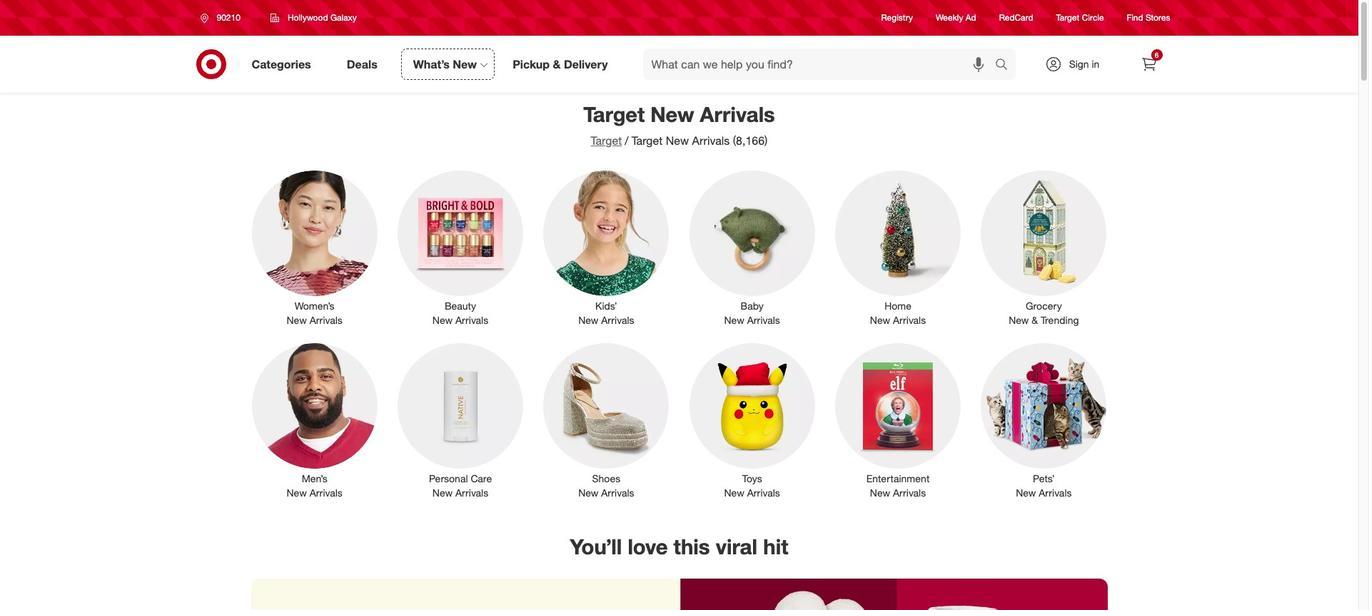 Task type: describe. For each thing, give the bounding box(es) containing it.
redcard link
[[1000, 12, 1034, 24]]

new for home
[[870, 314, 891, 326]]

arrivals for entertainment
[[893, 487, 926, 499]]

men's new arrivals
[[287, 473, 343, 499]]

search button
[[989, 49, 1023, 83]]

registry link
[[882, 12, 913, 24]]

arrivals left (8,166)
[[692, 134, 730, 148]]

you'll love this viral hit
[[570, 534, 789, 560]]

weekly
[[936, 12, 964, 23]]

women's
[[295, 300, 335, 312]]

target left circle
[[1057, 12, 1080, 23]]

deals
[[347, 57, 378, 71]]

sign
[[1069, 58, 1089, 70]]

trending
[[1041, 314, 1079, 326]]

find stores link
[[1127, 12, 1171, 24]]

grocery new & trending
[[1009, 300, 1079, 326]]

target circle
[[1057, 12, 1104, 23]]

hollywood galaxy
[[288, 12, 357, 23]]

shoes
[[592, 473, 621, 485]]

arrivals inside personal care new arrivals
[[456, 487, 489, 499]]

arrivals for target
[[700, 101, 775, 127]]

categories
[[252, 57, 311, 71]]

90210 button
[[191, 5, 256, 31]]

pickup & delivery link
[[501, 49, 626, 80]]

shoes new arrivals
[[579, 473, 634, 499]]

arrivals for men's
[[310, 487, 343, 499]]

6 link
[[1134, 49, 1165, 80]]

delivery
[[564, 57, 608, 71]]

in
[[1092, 58, 1100, 70]]

home
[[885, 300, 912, 312]]

new for what's
[[453, 57, 477, 71]]

target left /
[[591, 134, 622, 148]]

women's new arrivals
[[287, 300, 343, 326]]

new for shoes
[[579, 487, 599, 499]]

deals link
[[335, 49, 395, 80]]

care
[[471, 473, 492, 485]]

new for men's
[[287, 487, 307, 499]]

what's new link
[[401, 49, 495, 80]]

registry
[[882, 12, 913, 23]]

sign in
[[1069, 58, 1100, 70]]

categories link
[[240, 49, 329, 80]]

new for kids'
[[579, 314, 599, 326]]

arrivals for shoes
[[601, 487, 634, 499]]

circle
[[1082, 12, 1104, 23]]

arrivals for beauty
[[456, 314, 489, 326]]

personal
[[429, 473, 468, 485]]

hollywood
[[288, 12, 328, 23]]

pets' new arrivals
[[1016, 473, 1072, 499]]

galaxy
[[331, 12, 357, 23]]

weekly ad link
[[936, 12, 977, 24]]

new for entertainment
[[870, 487, 891, 499]]

sign in link
[[1033, 49, 1122, 80]]

beauty
[[445, 300, 476, 312]]

0 horizontal spatial &
[[553, 57, 561, 71]]

target circle link
[[1057, 12, 1104, 24]]

personal care new arrivals
[[429, 473, 492, 499]]

toys
[[742, 473, 762, 485]]

(8,166)
[[733, 134, 768, 148]]



Task type: vqa. For each thing, say whether or not it's contained in the screenshot.
top Can
no



Task type: locate. For each thing, give the bounding box(es) containing it.
target new arrivals target / target new arrivals (8,166)
[[584, 101, 775, 148]]

arrivals down 'shoes' on the left of the page
[[601, 487, 634, 499]]

beauty new arrivals
[[433, 300, 489, 326]]

new for women's
[[287, 314, 307, 326]]

kids' new arrivals
[[579, 300, 634, 326]]

pets'
[[1033, 473, 1055, 485]]

arrivals inside baby new arrivals
[[747, 314, 780, 326]]

new inside the women's new arrivals
[[287, 314, 307, 326]]

hit
[[764, 534, 789, 560]]

new
[[453, 57, 477, 71], [651, 101, 694, 127], [666, 134, 689, 148], [287, 314, 307, 326], [433, 314, 453, 326], [579, 314, 599, 326], [724, 314, 745, 326], [870, 314, 891, 326], [1009, 314, 1029, 326], [287, 487, 307, 499], [433, 487, 453, 499], [579, 487, 599, 499], [724, 487, 745, 499], [870, 487, 891, 499], [1016, 487, 1036, 499]]

arrivals down women's
[[310, 314, 343, 326]]

pickup
[[513, 57, 550, 71]]

arrivals inside the women's new arrivals
[[310, 314, 343, 326]]

arrivals inside kids' new arrivals
[[601, 314, 634, 326]]

90210
[[217, 12, 241, 23]]

6
[[1155, 51, 1159, 59]]

new for baby
[[724, 314, 745, 326]]

& inside grocery new & trending
[[1032, 314, 1038, 326]]

arrivals up (8,166)
[[700, 101, 775, 127]]

0 vertical spatial &
[[553, 57, 561, 71]]

grocery
[[1026, 300, 1062, 312]]

arrivals inside pets' new arrivals
[[1039, 487, 1072, 499]]

arrivals down entertainment
[[893, 487, 926, 499]]

hollywood galaxy button
[[261, 5, 366, 31]]

baby
[[741, 300, 764, 312]]

arrivals down toys
[[747, 487, 780, 499]]

entertainment new arrivals
[[867, 473, 930, 499]]

arrivals for baby
[[747, 314, 780, 326]]

&
[[553, 57, 561, 71], [1032, 314, 1038, 326]]

arrivals down baby
[[747, 314, 780, 326]]

new for target
[[651, 101, 694, 127]]

new inside beauty new arrivals
[[433, 314, 453, 326]]

arrivals
[[700, 101, 775, 127], [692, 134, 730, 148], [310, 314, 343, 326], [456, 314, 489, 326], [601, 314, 634, 326], [747, 314, 780, 326], [893, 314, 926, 326], [310, 487, 343, 499], [456, 487, 489, 499], [601, 487, 634, 499], [747, 487, 780, 499], [893, 487, 926, 499], [1039, 487, 1072, 499]]

new for toys
[[724, 487, 745, 499]]

find stores
[[1127, 12, 1171, 23]]

new inside kids' new arrivals
[[579, 314, 599, 326]]

new inside shoes new arrivals
[[579, 487, 599, 499]]

arrivals for kids'
[[601, 314, 634, 326]]

pickup & delivery
[[513, 57, 608, 71]]

arrivals down pets'
[[1039, 487, 1072, 499]]

1 vertical spatial &
[[1032, 314, 1038, 326]]

home new arrivals
[[870, 300, 926, 326]]

viral
[[716, 534, 758, 560]]

weekly ad
[[936, 12, 977, 23]]

new for beauty
[[433, 314, 453, 326]]

arrivals inside toys new arrivals
[[747, 487, 780, 499]]

arrivals for pets'
[[1039, 487, 1072, 499]]

arrivals for home
[[893, 314, 926, 326]]

toys new arrivals
[[724, 473, 780, 499]]

target
[[1057, 12, 1080, 23], [584, 101, 645, 127], [591, 134, 622, 148], [632, 134, 663, 148]]

new inside grocery new & trending
[[1009, 314, 1029, 326]]

new inside personal care new arrivals
[[433, 487, 453, 499]]

arrivals for women's
[[310, 314, 343, 326]]

new inside baby new arrivals
[[724, 314, 745, 326]]

& right pickup
[[553, 57, 561, 71]]

& down 'grocery'
[[1032, 314, 1038, 326]]

1 horizontal spatial &
[[1032, 314, 1038, 326]]

new for grocery
[[1009, 314, 1029, 326]]

new for pets'
[[1016, 487, 1036, 499]]

arrivals inside entertainment new arrivals
[[893, 487, 926, 499]]

new inside men's new arrivals
[[287, 487, 307, 499]]

men's
[[302, 473, 328, 485]]

/
[[625, 134, 629, 148]]

arrivals down beauty
[[456, 314, 489, 326]]

stores
[[1146, 12, 1171, 23]]

baby new arrivals
[[724, 300, 780, 326]]

love
[[628, 534, 668, 560]]

arrivals for toys
[[747, 487, 780, 499]]

what's new
[[413, 57, 477, 71]]

this
[[674, 534, 710, 560]]

arrivals down care
[[456, 487, 489, 499]]

redcard
[[1000, 12, 1034, 23]]

new inside pets' new arrivals
[[1016, 487, 1036, 499]]

kids'
[[596, 300, 617, 312]]

new inside toys new arrivals
[[724, 487, 745, 499]]

you'll
[[570, 534, 622, 560]]

find
[[1127, 12, 1144, 23]]

ad
[[966, 12, 977, 23]]

arrivals down 'kids'' at the left of page
[[601, 314, 634, 326]]

What can we help you find? suggestions appear below search field
[[643, 49, 999, 80]]

arrivals inside men's new arrivals
[[310, 487, 343, 499]]

new inside entertainment new arrivals
[[870, 487, 891, 499]]

arrivals inside shoes new arrivals
[[601, 487, 634, 499]]

target up target link
[[584, 101, 645, 127]]

search
[[989, 58, 1023, 73]]

new inside home new arrivals
[[870, 314, 891, 326]]

entertainment
[[867, 473, 930, 485]]

what's
[[413, 57, 450, 71]]

target right /
[[632, 134, 663, 148]]

target link
[[591, 134, 622, 148]]

arrivals inside beauty new arrivals
[[456, 314, 489, 326]]

arrivals down men's
[[310, 487, 343, 499]]

arrivals down home
[[893, 314, 926, 326]]

arrivals inside home new arrivals
[[893, 314, 926, 326]]



